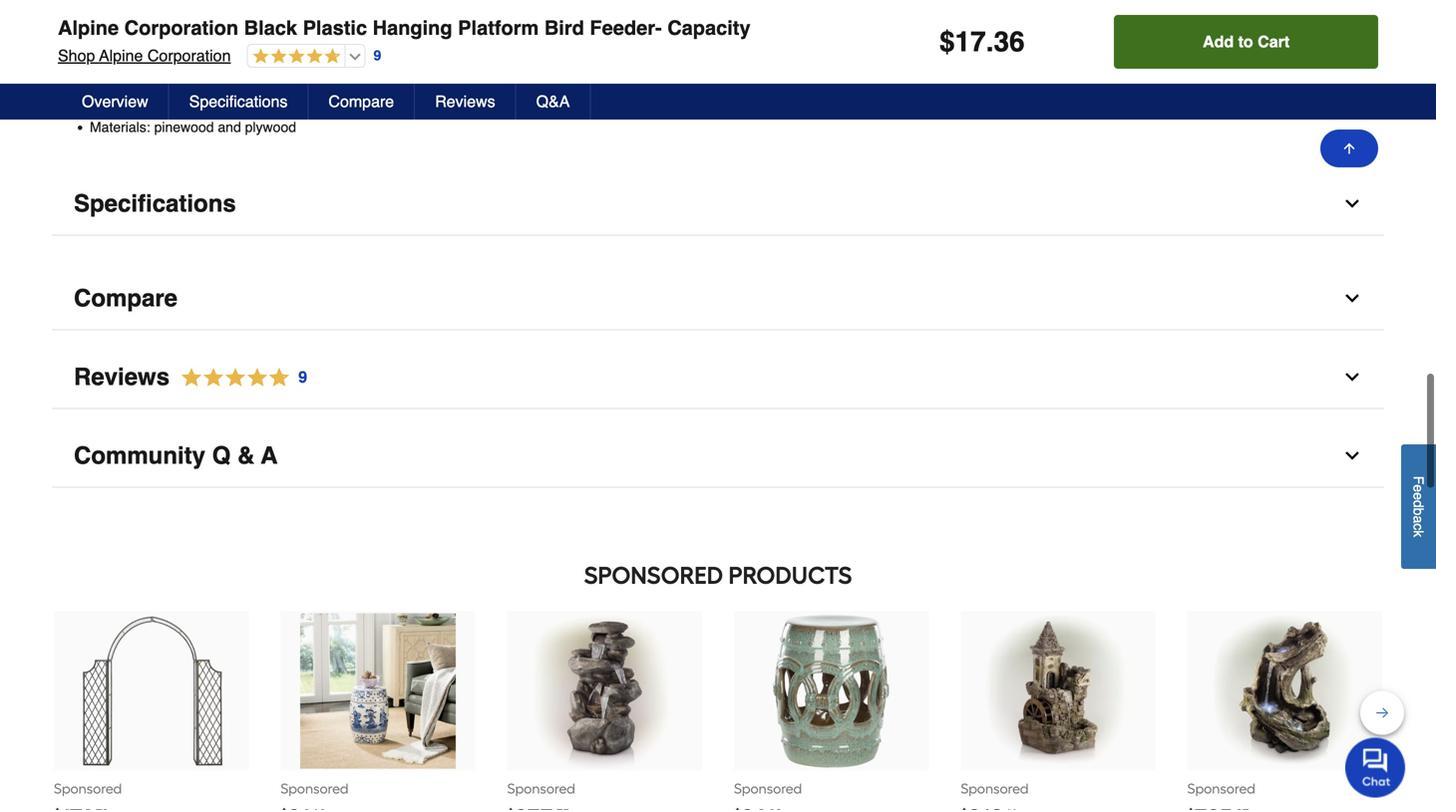 Task type: vqa. For each thing, say whether or not it's contained in the screenshot.
left 7
yes



Task type: locate. For each thing, give the bounding box(es) containing it.
perches,
[[627, 2, 681, 18]]

a inside 'vintage charm:  relax to the melodic sounds of birds chirping as they sit on the double perches, while giving your lawn or garden an artsy and eclectic look all parts included:  for quick install and convenient operating, the birdhouse includes an 10 in long rope to hang your new aviary and begin creating an outdoor home for sparrows, wrens, and more hanging birdhouse and one-year warranty:  measures 7 in l x 7 in w x 9 in h and with the included rope is 19 in h, and includes a one year manufacturer's warranty from date of purchase materials: pinewood and plywood'
[[172, 100, 180, 116]]

hanging down "new"
[[90, 80, 142, 96]]

4.7 stars image containing 9
[[170, 365, 308, 392]]

1 vertical spatial hanging
[[90, 80, 142, 96]]

e up d
[[1411, 485, 1427, 493]]

cart
[[1258, 32, 1290, 51]]

hanging up operating,
[[373, 16, 452, 39]]

shop alpine corporation
[[58, 46, 231, 65]]

melodic
[[269, 2, 317, 18]]

relax
[[190, 2, 226, 18]]

a inside button
[[1411, 516, 1427, 524]]

1 horizontal spatial 7
[[481, 80, 489, 96]]

a
[[172, 100, 180, 116], [1411, 516, 1427, 524]]

3 sponsored link from the left
[[507, 612, 702, 811]]

2 chevron down image from the top
[[1343, 289, 1363, 309]]

1 vertical spatial specifications
[[74, 190, 236, 217]]

more
[[545, 60, 577, 76]]

1 vertical spatial alpine
[[99, 46, 143, 65]]

7 down sparrows,
[[433, 80, 440, 96]]

0 horizontal spatial reviews
[[74, 364, 170, 391]]

1 horizontal spatial a
[[1411, 516, 1427, 524]]

1 vertical spatial your
[[781, 41, 809, 57]]

0 horizontal spatial hanging
[[90, 80, 142, 96]]

0 horizontal spatial x
[[470, 80, 477, 96]]

0 vertical spatial specifications button
[[169, 84, 309, 120]]

1 vertical spatial reviews
[[74, 364, 170, 391]]

1 vertical spatial compare button
[[52, 268, 1385, 331]]

and up outdoor
[[307, 41, 330, 57]]

4 chevron down image from the top
[[1343, 446, 1363, 466]]

hanging
[[373, 16, 452, 39], [90, 80, 142, 96]]

a left one
[[172, 100, 180, 116]]

4.7 stars image up &
[[170, 365, 308, 392]]

1 vertical spatial 4.7 stars image
[[170, 365, 308, 392]]

reviews inside "reviews" 'button'
[[435, 92, 495, 111]]

sponsored for safavieh 5.7-ft w x 7.3-ft h rustic blue garden arbor "image"
[[54, 781, 122, 798]]

to left hang
[[731, 41, 743, 57]]

your right giving
[[761, 2, 788, 18]]

0 vertical spatial hanging
[[373, 16, 452, 39]]

c
[[1411, 524, 1427, 531]]

compare button
[[309, 84, 415, 120], [52, 268, 1385, 331]]

0 vertical spatial alpine
[[58, 16, 119, 39]]

corporation
[[124, 16, 239, 39], [147, 46, 231, 65]]

purchase
[[474, 100, 531, 116]]

double
[[582, 2, 624, 18]]

an down relax
[[186, 21, 202, 37]]

the right the with
[[632, 80, 651, 96]]

2 horizontal spatial to
[[1238, 32, 1254, 51]]

0 vertical spatial specifications
[[189, 92, 288, 111]]

chevron down image inside compare button
[[1343, 289, 1363, 309]]

chevron down image
[[1343, 194, 1363, 214], [1343, 289, 1363, 309], [1343, 368, 1363, 388], [1343, 446, 1363, 466]]

1 vertical spatial a
[[1411, 516, 1427, 524]]

included:
[[146, 41, 202, 57]]

x right w at the top left of the page
[[524, 80, 531, 96]]

vintage
[[90, 2, 137, 18]]

x
[[470, 80, 477, 96], [524, 80, 531, 96]]

4.7 stars image
[[248, 48, 341, 66], [170, 365, 308, 392]]

1 horizontal spatial reviews
[[435, 92, 495, 111]]

sounds
[[321, 2, 366, 18]]

corporation up included: on the top of page
[[124, 16, 239, 39]]

1 horizontal spatial an
[[279, 60, 295, 76]]

1 horizontal spatial x
[[524, 80, 531, 96]]

3 chevron down image from the top
[[1343, 368, 1363, 388]]

0 vertical spatial includes
[[560, 41, 611, 57]]

1 horizontal spatial hanging
[[373, 16, 452, 39]]

d
[[1411, 500, 1427, 508]]

0 vertical spatial a
[[172, 100, 180, 116]]

0 vertical spatial 4.7 stars image
[[248, 48, 341, 66]]

an
[[186, 21, 202, 37], [615, 41, 631, 57], [279, 60, 295, 76]]

sponsored products
[[584, 562, 852, 591]]

0 vertical spatial reviews
[[435, 92, 495, 111]]

artsy
[[205, 21, 236, 37]]

from
[[395, 100, 423, 116]]

includes up materials:
[[117, 100, 168, 116]]

plastic
[[303, 16, 367, 39]]

f e e d b a c k button
[[1401, 445, 1436, 569]]

0 horizontal spatial includes
[[117, 100, 168, 116]]

1 vertical spatial compare
[[74, 285, 178, 312]]

0 horizontal spatial of
[[370, 2, 381, 18]]

sit
[[521, 2, 535, 18]]

chevron down image for reviews
[[1343, 368, 1363, 388]]

0 horizontal spatial an
[[186, 21, 202, 37]]

specifications down the "pinewood"
[[74, 190, 236, 217]]

2 x from the left
[[524, 80, 531, 96]]

1 sponsored link from the left
[[54, 612, 249, 811]]

1 x from the left
[[470, 80, 477, 96]]

1 vertical spatial 9
[[535, 80, 543, 96]]

sponsored inside southdeep products heading
[[584, 562, 723, 591]]

rope down capacity
[[699, 41, 727, 57]]

0 vertical spatial an
[[186, 21, 202, 37]]

vintage charm:  relax to the melodic sounds of birds chirping as they sit on the double perches, while giving your lawn or garden an artsy and eclectic look all parts included:  for quick install and convenient operating, the birdhouse includes an 10 in long rope to hang your new aviary and begin creating an outdoor home for sparrows, wrens, and more hanging birdhouse and one-year warranty:  measures 7 in l x 7 in w x 9 in h and with the included rope is 19 in h, and includes a one year manufacturer's warranty from date of purchase materials: pinewood and plywood
[[90, 2, 809, 135]]

sponsored link
[[54, 612, 249, 811], [281, 612, 475, 811], [507, 612, 702, 811], [734, 612, 929, 811], [961, 612, 1156, 811], [1188, 612, 1382, 811]]

chevron down image for community q & a
[[1343, 446, 1363, 466]]

lawn
[[90, 21, 118, 37]]

2 vertical spatial an
[[279, 60, 295, 76]]

birdhouse
[[146, 80, 209, 96]]

of left birds
[[370, 2, 381, 18]]

2 7 from the left
[[481, 80, 489, 96]]

an up year
[[279, 60, 295, 76]]

specifications
[[189, 92, 288, 111], [74, 190, 236, 217]]

h
[[562, 80, 572, 96]]

to up artsy
[[230, 2, 242, 18]]

rope
[[699, 41, 727, 57], [711, 80, 739, 96]]

in left h
[[547, 80, 558, 96]]

of down l
[[458, 100, 470, 116]]

year
[[211, 100, 238, 116]]

rope left is
[[711, 80, 739, 96]]

0 vertical spatial compare
[[329, 92, 394, 111]]

an left 10
[[615, 41, 631, 57]]

chevron down image inside specifications button
[[1343, 194, 1363, 214]]

and up materials:
[[90, 100, 113, 116]]

your right hang
[[781, 41, 809, 57]]

9
[[374, 48, 381, 64], [535, 80, 543, 96], [298, 368, 307, 387]]

1 vertical spatial specifications button
[[52, 173, 1385, 236]]

2 horizontal spatial 9
[[535, 80, 543, 96]]

0 horizontal spatial 7
[[433, 80, 440, 96]]

alpine corporation 40-in h fiberglass rock waterfall fountain outdoor fountain pump included image
[[527, 614, 683, 770]]

0 vertical spatial of
[[370, 2, 381, 18]]

your
[[761, 2, 788, 18], [781, 41, 809, 57]]

of
[[370, 2, 381, 18], [458, 100, 470, 116]]

0 horizontal spatial compare
[[74, 285, 178, 312]]

to right add on the right top
[[1238, 32, 1254, 51]]

sponsored
[[584, 562, 723, 591], [54, 781, 122, 798], [281, 781, 349, 798], [507, 781, 575, 798], [734, 781, 802, 798], [961, 781, 1029, 798], [1188, 781, 1256, 798]]

e up the "b"
[[1411, 493, 1427, 500]]

the
[[246, 2, 265, 18], [558, 2, 578, 18], [472, 41, 491, 57], [632, 80, 651, 96]]

sponsored for alpine corporation 35-in h cement fountain statue outdoor fountain pump included image
[[961, 781, 1029, 798]]

reviews
[[435, 92, 495, 111], [74, 364, 170, 391]]

feeder-
[[590, 16, 662, 39]]

in left l
[[444, 80, 455, 96]]

and down birdhouse
[[518, 60, 542, 76]]

garden
[[139, 21, 182, 37]]

k
[[1411, 531, 1427, 538]]

compare
[[329, 92, 394, 111], [74, 285, 178, 312]]

chevron down image for compare
[[1343, 289, 1363, 309]]

1 horizontal spatial of
[[458, 100, 470, 116]]

0 vertical spatial your
[[761, 2, 788, 18]]

and up quick
[[240, 21, 263, 37]]

f e e d b a c k
[[1411, 476, 1427, 538]]

includes down "bird"
[[560, 41, 611, 57]]

creating
[[226, 60, 275, 76]]

in
[[654, 41, 665, 57], [444, 80, 455, 96], [493, 80, 504, 96], [547, 80, 558, 96], [776, 80, 787, 96]]

7 down wrens,
[[481, 80, 489, 96]]

the left melodic
[[246, 2, 265, 18]]

to inside add to cart button
[[1238, 32, 1254, 51]]

1 chevron down image from the top
[[1343, 194, 1363, 214]]

a up k
[[1411, 516, 1427, 524]]

as
[[472, 2, 487, 18]]

specifications button
[[169, 84, 309, 120], [52, 173, 1385, 236]]

7
[[433, 80, 440, 96], [481, 80, 489, 96]]

1 vertical spatial includes
[[117, 100, 168, 116]]

0 horizontal spatial a
[[172, 100, 180, 116]]

x right l
[[470, 80, 477, 96]]

0 vertical spatial 9
[[374, 48, 381, 64]]

1 vertical spatial an
[[615, 41, 631, 57]]

chevron down image inside community q & a button
[[1343, 446, 1363, 466]]

specifications down creating
[[189, 92, 288, 111]]

1 horizontal spatial includes
[[560, 41, 611, 57]]

4.7 stars image down eclectic
[[248, 48, 341, 66]]

and down year on the top of the page
[[218, 119, 241, 135]]

sparrows,
[[409, 60, 469, 76]]

0 horizontal spatial 9
[[298, 368, 307, 387]]

corporation up 'birdhouse' at the left of the page
[[147, 46, 231, 65]]

sponsored for alpine corporation 40-in h fiberglass rock waterfall fountain outdoor fountain pump included image
[[507, 781, 575, 798]]



Task type: describe. For each thing, give the bounding box(es) containing it.
one-
[[240, 80, 271, 96]]

add to cart
[[1203, 32, 1290, 51]]

10
[[635, 41, 650, 57]]

f
[[1411, 476, 1427, 485]]

they
[[491, 2, 517, 18]]

chat invite button image
[[1346, 738, 1406, 798]]

and down included: on the top of page
[[160, 60, 184, 76]]

begin
[[188, 60, 222, 76]]

aviary
[[119, 60, 157, 76]]

alpine corporation black plastic hanging platform bird feeder- capacity
[[58, 16, 751, 39]]

while
[[685, 2, 717, 18]]

2 horizontal spatial an
[[615, 41, 631, 57]]

q
[[212, 442, 231, 470]]

community q & a button
[[52, 425, 1385, 488]]

and right h
[[576, 80, 599, 96]]

4 sponsored link from the left
[[734, 612, 929, 811]]

pinewood
[[154, 119, 214, 135]]

1 horizontal spatial to
[[731, 41, 743, 57]]

19
[[757, 80, 772, 96]]

q&a
[[536, 92, 570, 111]]

alpine corporation 41-in h fiberglass rock waterfall fountain outdoor fountain pump included image
[[1207, 614, 1363, 770]]

alpine corporation 35-in h cement fountain statue outdoor fountain pump included image
[[980, 614, 1136, 770]]

0 horizontal spatial to
[[230, 2, 242, 18]]

1 vertical spatial rope
[[711, 80, 739, 96]]

with
[[603, 80, 628, 96]]

all
[[90, 41, 105, 57]]

look
[[317, 21, 343, 37]]

eclectic
[[267, 21, 313, 37]]

sponsored for "safavieh 17-in antique blue ceramic barrel garden stool" image
[[734, 781, 802, 798]]

36
[[994, 26, 1025, 58]]

2 e from the top
[[1411, 493, 1427, 500]]

$ 17 . 36
[[940, 26, 1025, 58]]

convenient
[[334, 41, 402, 57]]

arrow up image
[[1342, 141, 1358, 157]]

the right on in the left of the page
[[558, 2, 578, 18]]

one
[[184, 100, 207, 116]]

date
[[427, 100, 454, 116]]

q&a button
[[516, 84, 591, 120]]

overview button
[[62, 84, 169, 120]]

hang
[[747, 41, 778, 57]]

l
[[459, 80, 467, 96]]

bird
[[544, 16, 584, 39]]

.
[[986, 26, 994, 58]]

birdhouse
[[495, 41, 556, 57]]

is
[[743, 80, 753, 96]]

0 vertical spatial compare button
[[309, 84, 415, 120]]

h,
[[791, 80, 805, 96]]

included
[[655, 80, 707, 96]]

warranty:
[[304, 80, 364, 96]]

b
[[1411, 508, 1427, 516]]

chevron down image for specifications
[[1343, 194, 1363, 214]]

in right 10
[[654, 41, 665, 57]]

quick
[[231, 41, 264, 57]]

reviews button
[[415, 84, 516, 120]]

for
[[389, 60, 405, 76]]

6 sponsored link from the left
[[1188, 612, 1382, 811]]

southdeep products heading
[[52, 556, 1385, 596]]

9 inside 'vintage charm:  relax to the melodic sounds of birds chirping as they sit on the double perches, while giving your lawn or garden an artsy and eclectic look all parts included:  for quick install and convenient operating, the birdhouse includes an 10 in long rope to hang your new aviary and begin creating an outdoor home for sparrows, wrens, and more hanging birdhouse and one-year warranty:  measures 7 in l x 7 in w x 9 in h and with the included rope is 19 in h, and includes a one year manufacturer's warranty from date of purchase materials: pinewood and plywood'
[[535, 80, 543, 96]]

add
[[1203, 32, 1234, 51]]

1 e from the top
[[1411, 485, 1427, 493]]

manufacturer's
[[242, 100, 334, 116]]

capacity
[[668, 16, 751, 39]]

1 vertical spatial of
[[458, 100, 470, 116]]

1 7 from the left
[[433, 80, 440, 96]]

year
[[271, 80, 300, 96]]

products
[[729, 562, 852, 591]]

w
[[507, 80, 521, 96]]

new
[[90, 60, 115, 76]]

in left 'h,'
[[776, 80, 787, 96]]

1 horizontal spatial compare
[[329, 92, 394, 111]]

sponsored for safavieh 18-in blue/white ceramic barrel garden stool image
[[281, 781, 349, 798]]

5 sponsored link from the left
[[961, 612, 1156, 811]]

add to cart button
[[1114, 15, 1379, 69]]

safavieh 17-in antique blue ceramic barrel garden stool image
[[754, 614, 909, 770]]

community
[[74, 442, 205, 470]]

charm:
[[141, 2, 187, 18]]

0 vertical spatial rope
[[699, 41, 727, 57]]

safavieh 5.7-ft w x 7.3-ft h rustic blue garden arbor image
[[73, 614, 229, 770]]

&
[[237, 442, 255, 470]]

on
[[539, 2, 554, 18]]

for
[[206, 41, 227, 57]]

operating,
[[406, 41, 468, 57]]

overview
[[82, 92, 148, 111]]

home
[[350, 60, 385, 76]]

1 horizontal spatial 9
[[374, 48, 381, 64]]

and
[[212, 80, 237, 96]]

outdoor
[[299, 60, 346, 76]]

parts
[[109, 41, 142, 57]]

2 vertical spatial 9
[[298, 368, 307, 387]]

birds
[[385, 2, 416, 18]]

the up wrens,
[[472, 41, 491, 57]]

hanging inside 'vintage charm:  relax to the melodic sounds of birds chirping as they sit on the double perches, while giving your lawn or garden an artsy and eclectic look all parts included:  for quick install and convenient operating, the birdhouse includes an 10 in long rope to hang your new aviary and begin creating an outdoor home for sparrows, wrens, and more hanging birdhouse and one-year warranty:  measures 7 in l x 7 in w x 9 in h and with the included rope is 19 in h, and includes a one year manufacturer's warranty from date of purchase materials: pinewood and plywood'
[[90, 80, 142, 96]]

shop
[[58, 46, 95, 65]]

plywood
[[245, 119, 296, 135]]

wrens,
[[473, 60, 514, 76]]

black
[[244, 16, 297, 39]]

17
[[955, 26, 986, 58]]

giving
[[721, 2, 757, 18]]

chirping
[[419, 2, 468, 18]]

$
[[940, 26, 955, 58]]

warranty
[[338, 100, 391, 116]]

install
[[268, 41, 303, 57]]

0 vertical spatial corporation
[[124, 16, 239, 39]]

in left w at the top left of the page
[[493, 80, 504, 96]]

1 vertical spatial corporation
[[147, 46, 231, 65]]

long
[[669, 41, 695, 57]]

a
[[261, 442, 278, 470]]

safavieh 18-in blue/white ceramic barrel garden stool image
[[300, 614, 456, 770]]

2 sponsored link from the left
[[281, 612, 475, 811]]

platform
[[458, 16, 539, 39]]

community q & a
[[74, 442, 278, 470]]

sponsored for alpine corporation 41-in h fiberglass rock waterfall fountain outdoor fountain pump included 'image'
[[1188, 781, 1256, 798]]

measures
[[367, 80, 429, 96]]



